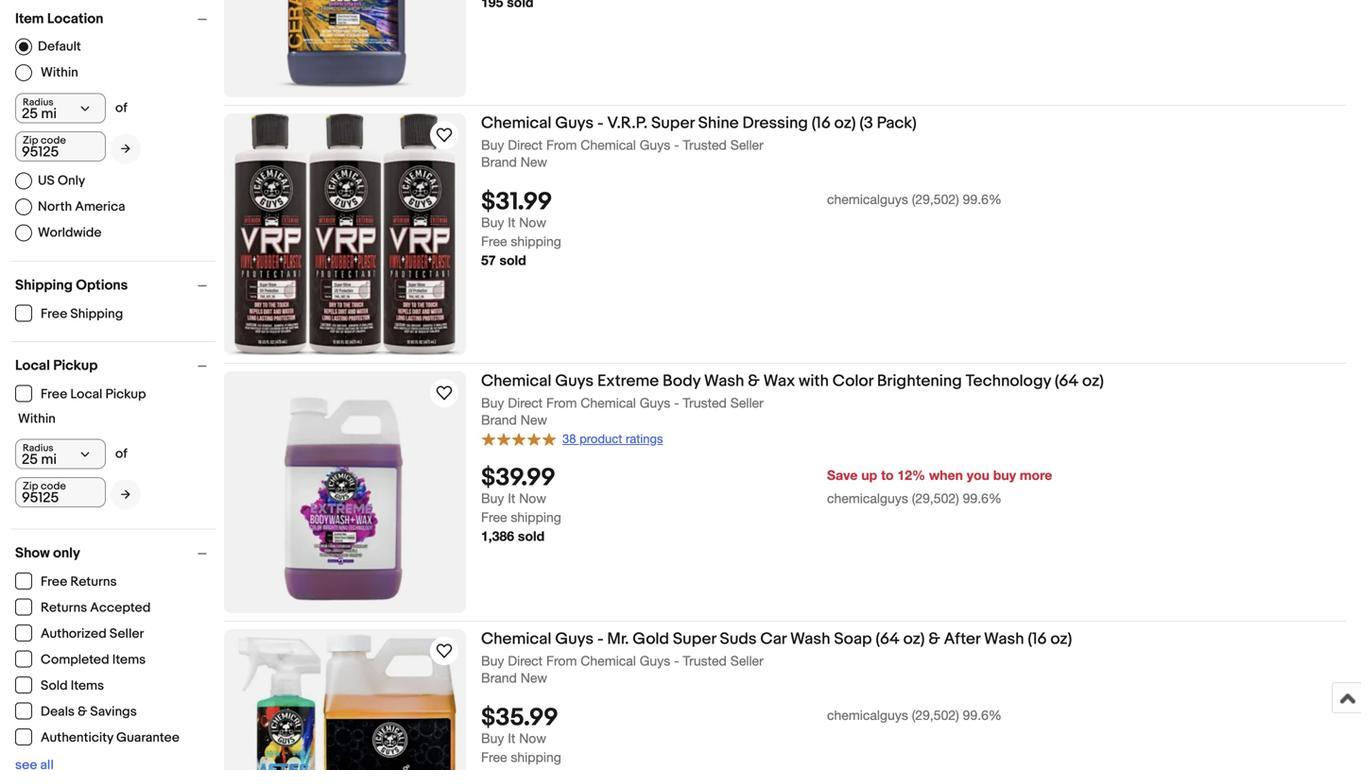 Task type: vqa. For each thing, say whether or not it's contained in the screenshot.
the top the the
no



Task type: describe. For each thing, give the bounding box(es) containing it.
watch chemical guys - mr. gold super suds car wash soap (64 oz) & after wash (16 oz) image
[[433, 640, 456, 663]]

wax
[[763, 372, 795, 391]]

sold items
[[41, 678, 104, 694]]

completed items
[[41, 652, 146, 668]]

(64 inside chemical guys extreme body wash & wax with color brightening technology (64 oz) buy direct from chemical guys - trusted seller brand new
[[1055, 372, 1079, 391]]

item
[[15, 10, 44, 27]]

chemical guys - v.r.p. super shine dressing (16 oz) (3 pack) link
[[481, 113, 1346, 137]]

direct inside chemical guys - mr. gold super suds car wash soap (64 oz) & after wash (16 oz) buy direct from chemical guys - trusted seller brand new
[[508, 653, 543, 669]]

super inside chemical guys - mr. gold super suds car wash soap (64 oz) & after wash (16 oz) buy direct from chemical guys - trusted seller brand new
[[673, 630, 716, 649]]

now for chemicalguys (29,502) 99.6% buy it now free shipping 57 sold
[[519, 214, 546, 230]]

seller inside chemical guys - mr. gold super suds car wash soap (64 oz) & after wash (16 oz) buy direct from chemical guys - trusted seller brand new
[[730, 653, 764, 669]]

car
[[760, 630, 787, 649]]

chemical guys - v.r.p. super shine dressing (16 oz) (3 pack) image
[[230, 113, 460, 355]]

guarantee
[[116, 730, 180, 746]]

it for chemicalguys (29,502) 99.6% buy it now free shipping
[[508, 731, 515, 746]]

location
[[47, 10, 103, 27]]

free shipping link
[[15, 305, 124, 322]]

when
[[929, 467, 963, 483]]

show only
[[15, 545, 80, 562]]

38
[[562, 431, 576, 446]]

$39.99
[[481, 463, 556, 493]]

returns accepted
[[41, 600, 151, 616]]

watch chemical guys - v.r.p. super shine dressing (16 oz) (3 pack) image
[[433, 124, 456, 147]]

after
[[944, 630, 980, 649]]

(29,502) for chemicalguys (29,502) 99.6% buy it now free shipping 57 sold
[[912, 191, 959, 207]]

2 horizontal spatial wash
[[984, 630, 1024, 649]]

guys down the v.r.p.
[[640, 137, 670, 153]]

apply within filter image for item location
[[121, 143, 130, 155]]

trusted inside chemical guys extreme body wash & wax with color brightening technology (64 oz) buy direct from chemical guys - trusted seller brand new
[[683, 395, 727, 411]]

show only button
[[15, 545, 216, 562]]

chemical guys extreme body wash & wax with color brightening technology (64 oz) link
[[481, 372, 1346, 395]]

pack)
[[877, 113, 917, 133]]

north america
[[38, 199, 125, 215]]

new inside chemical guys - mr. gold super suds car wash soap (64 oz) & after wash (16 oz) buy direct from chemical guys - trusted seller brand new
[[521, 670, 547, 686]]

items for sold items
[[71, 678, 104, 694]]

savings
[[90, 704, 137, 720]]

free returns link
[[15, 573, 118, 590]]

brand inside chemical guys - v.r.p. super shine dressing (16 oz) (3 pack) buy direct from chemical guys - trusted seller brand new
[[481, 154, 517, 170]]

america
[[75, 199, 125, 215]]

deals & savings
[[41, 704, 137, 720]]

12%
[[898, 467, 926, 483]]

1 vertical spatial shipping
[[70, 306, 123, 322]]

sold
[[41, 678, 68, 694]]

brightening
[[877, 372, 962, 391]]

free down shipping options
[[41, 306, 67, 322]]

now inside save up to 12% when you buy more buy it now
[[519, 490, 546, 506]]

soap
[[834, 630, 872, 649]]

deals & savings link
[[15, 703, 138, 720]]

99.6% for chemicalguys (29,502) 99.6% buy it now free shipping
[[963, 707, 1002, 723]]

product
[[580, 431, 622, 446]]

1 vertical spatial within
[[18, 411, 56, 427]]

v.r.p.
[[607, 113, 648, 133]]

1 vertical spatial local
[[70, 387, 102, 403]]

0 horizontal spatial local
[[15, 357, 50, 374]]

chemical down extreme
[[581, 395, 636, 411]]

shipping options
[[15, 277, 128, 294]]

57
[[481, 252, 496, 268]]

item location
[[15, 10, 103, 27]]

apply within filter image for local pickup
[[121, 488, 130, 501]]

color
[[833, 372, 873, 391]]

mr.
[[607, 630, 629, 649]]

shine
[[698, 113, 739, 133]]

authorized
[[41, 626, 107, 642]]

direct inside chemical guys - v.r.p. super shine dressing (16 oz) (3 pack) buy direct from chemical guys - trusted seller brand new
[[508, 137, 543, 153]]

guys left extreme
[[555, 372, 594, 391]]

seller inside chemical guys extreme body wash & wax with color brightening technology (64 oz) buy direct from chemical guys - trusted seller brand new
[[730, 395, 764, 411]]

sold items link
[[15, 677, 105, 694]]

buy inside chemicalguys (29,502) 99.6% buy it now free shipping 57 sold
[[481, 214, 504, 230]]

items for completed items
[[112, 652, 146, 668]]

(16 inside chemical guys - mr. gold super suds car wash soap (64 oz) & after wash (16 oz) buy direct from chemical guys - trusted seller brand new
[[1028, 630, 1047, 649]]

free shipping
[[41, 306, 123, 322]]

shipping inside chemicalguys (29,502) 99.6% free shipping 1,386 sold
[[511, 509, 561, 525]]

chemical guys - v.r.p. super shine dressing (16 oz) (3 pack) heading
[[481, 113, 917, 133]]

seller down accepted
[[110, 626, 144, 642]]

new inside chemical guys - v.r.p. super shine dressing (16 oz) (3 pack) buy direct from chemical guys - trusted seller brand new
[[521, 154, 547, 170]]

new inside chemical guys extreme body wash & wax with color brightening technology (64 oz) buy direct from chemical guys - trusted seller brand new
[[521, 412, 547, 428]]

save
[[827, 467, 858, 483]]

chemicalguys for chemicalguys (29,502) 99.6% free shipping 1,386 sold
[[827, 490, 908, 506]]

worldwide link
[[15, 225, 102, 242]]

local pickup button
[[15, 357, 216, 374]]

completed items link
[[15, 651, 147, 668]]

chemical down the v.r.p.
[[581, 137, 636, 153]]

of for local pickup
[[115, 446, 127, 462]]

free local pickup
[[41, 387, 146, 403]]

wash inside chemical guys extreme body wash & wax with color brightening technology (64 oz) buy direct from chemical guys - trusted seller brand new
[[704, 372, 744, 391]]

direct inside chemical guys extreme body wash & wax with color brightening technology (64 oz) buy direct from chemical guys - trusted seller brand new
[[508, 395, 543, 411]]

with
[[799, 372, 829, 391]]

0 horizontal spatial pickup
[[53, 357, 98, 374]]

authenticity
[[41, 730, 113, 746]]

1,386
[[481, 528, 514, 544]]

buy inside chemicalguys (29,502) 99.6% buy it now free shipping
[[481, 731, 504, 746]]

to
[[881, 467, 894, 483]]

0 vertical spatial shipping
[[15, 277, 73, 294]]

buy inside chemical guys - mr. gold super suds car wash soap (64 oz) & after wash (16 oz) buy direct from chemical guys - trusted seller brand new
[[481, 653, 504, 669]]

super inside chemical guys - v.r.p. super shine dressing (16 oz) (3 pack) buy direct from chemical guys - trusted seller brand new
[[651, 113, 695, 133]]

dressing
[[743, 113, 808, 133]]

chemical guys - mr. gold super suds car wash soap (64 oz) & after wash (16 oz) buy direct from chemical guys - trusted seller brand new
[[481, 630, 1072, 686]]

chemical right watch chemical guys - mr. gold super suds car wash soap (64 oz) & after wash (16 oz) icon
[[481, 630, 552, 649]]

guys left mr.
[[555, 630, 594, 649]]

seller inside chemical guys - v.r.p. super shine dressing (16 oz) (3 pack) buy direct from chemical guys - trusted seller brand new
[[730, 137, 764, 153]]

& inside chemical guys - mr. gold super suds car wash soap (64 oz) & after wash (16 oz) buy direct from chemical guys - trusted seller brand new
[[929, 630, 940, 649]]

authenticity guarantee link
[[15, 729, 180, 746]]

buy inside chemical guys - v.r.p. super shine dressing (16 oz) (3 pack) buy direct from chemical guys - trusted seller brand new
[[481, 137, 504, 153]]

free down local pickup
[[41, 387, 67, 403]]

default link
[[15, 38, 81, 55]]

38 product ratings
[[562, 431, 663, 446]]

shipping options button
[[15, 277, 216, 294]]

sold inside chemicalguys (29,502) 99.6% buy it now free shipping 57 sold
[[500, 252, 526, 268]]

brand inside chemical guys extreme body wash & wax with color brightening technology (64 oz) buy direct from chemical guys - trusted seller brand new
[[481, 412, 517, 428]]

it for chemicalguys (29,502) 99.6% buy it now free shipping 57 sold
[[508, 214, 515, 230]]

pickup inside free local pickup link
[[105, 387, 146, 403]]

free local pickup link
[[15, 385, 147, 403]]



Task type: locate. For each thing, give the bounding box(es) containing it.
0 vertical spatial (29,502)
[[912, 191, 959, 207]]

now
[[519, 214, 546, 230], [519, 490, 546, 506], [519, 731, 546, 746]]

(16 left '(3'
[[812, 113, 831, 133]]

super
[[651, 113, 695, 133], [673, 630, 716, 649]]

1 horizontal spatial (16
[[1028, 630, 1047, 649]]

0 horizontal spatial wash
[[704, 372, 744, 391]]

1 apply within filter image from the top
[[121, 143, 130, 155]]

0 vertical spatial local
[[15, 357, 50, 374]]

2 (29,502) from the top
[[912, 490, 959, 506]]

2 horizontal spatial &
[[929, 630, 940, 649]]

of down item location dropdown button
[[115, 100, 127, 116]]

new up $35.99
[[521, 670, 547, 686]]

0 vertical spatial (64
[[1055, 372, 1079, 391]]

us
[[38, 173, 55, 189]]

item location button
[[15, 10, 216, 27]]

free down "show only"
[[41, 574, 67, 590]]

chemical right watch chemical guys - v.r.p. super shine dressing (16 oz) (3 pack) icon
[[481, 113, 552, 133]]

brand up $39.99
[[481, 412, 517, 428]]

1 vertical spatial new
[[521, 412, 547, 428]]

brand up "$31.99"
[[481, 154, 517, 170]]

0 vertical spatial within
[[41, 65, 78, 81]]

3 (29,502) from the top
[[912, 707, 959, 723]]

items down "authorized seller"
[[112, 652, 146, 668]]

returns accepted link
[[15, 599, 152, 616]]

ratings
[[626, 431, 663, 446]]

0 vertical spatial brand
[[481, 154, 517, 170]]

north america link
[[15, 199, 125, 216]]

2 new from the top
[[521, 412, 547, 428]]

1 shipping from the top
[[511, 233, 561, 249]]

0 horizontal spatial &
[[78, 704, 87, 720]]

1 horizontal spatial local
[[70, 387, 102, 403]]

from inside chemical guys - v.r.p. super shine dressing (16 oz) (3 pack) buy direct from chemical guys - trusted seller brand new
[[546, 137, 577, 153]]

0 vertical spatial it
[[508, 214, 515, 230]]

chemical guys - mr. gold super suds car wash soap (64 oz) & after wash (16 oz) heading
[[481, 630, 1072, 649]]

1 (29,502) from the top
[[912, 191, 959, 207]]

0 vertical spatial shipping
[[511, 233, 561, 249]]

wash right 'after' at the bottom of page
[[984, 630, 1024, 649]]

you
[[967, 467, 990, 483]]

now inside chemicalguys (29,502) 99.6% buy it now free shipping
[[519, 731, 546, 746]]

wash right car
[[790, 630, 830, 649]]

(29,502) down the when
[[912, 490, 959, 506]]

direct up $35.99
[[508, 653, 543, 669]]

-
[[597, 113, 604, 133], [674, 137, 679, 153], [674, 395, 679, 411], [597, 630, 604, 649], [674, 653, 679, 669]]

free up 57
[[481, 233, 507, 249]]

0 vertical spatial now
[[519, 214, 546, 230]]

1 vertical spatial (16
[[1028, 630, 1047, 649]]

within down free local pickup link
[[18, 411, 56, 427]]

gold
[[633, 630, 669, 649]]

None text field
[[15, 477, 106, 508]]

1 vertical spatial chemicalguys
[[827, 490, 908, 506]]

authorized seller
[[41, 626, 144, 642]]

sold inside chemicalguys (29,502) 99.6% free shipping 1,386 sold
[[518, 528, 545, 544]]

trusted down 'chemical guys - v.r.p. super shine dressing (16 oz) (3 pack)' heading
[[683, 137, 727, 153]]

1 vertical spatial direct
[[508, 395, 543, 411]]

chemical guys - v.r.p. super shine dressing (16 oz) (3 pack) buy direct from chemical guys - trusted seller brand new
[[481, 113, 917, 170]]

sold right 1,386
[[518, 528, 545, 544]]

from
[[546, 137, 577, 153], [546, 395, 577, 411], [546, 653, 577, 669]]

1 vertical spatial from
[[546, 395, 577, 411]]

chemicalguys inside chemicalguys (29,502) 99.6% buy it now free shipping 57 sold
[[827, 191, 908, 207]]

2 vertical spatial from
[[546, 653, 577, 669]]

0 vertical spatial apply within filter image
[[121, 143, 130, 155]]

free up 1,386
[[481, 509, 507, 525]]

wash right body
[[704, 372, 744, 391]]

more
[[1020, 467, 1052, 483]]

(29,502) inside chemicalguys (29,502) 99.6% free shipping 1,386 sold
[[912, 490, 959, 506]]

north
[[38, 199, 72, 215]]

& left 'wax'
[[748, 372, 760, 391]]

oz)
[[834, 113, 856, 133], [1082, 372, 1104, 391], [903, 630, 925, 649], [1051, 630, 1072, 649]]

returns down free returns link
[[41, 600, 87, 616]]

2 buy from the top
[[481, 214, 504, 230]]

& inside chemical guys extreme body wash & wax with color brightening technology (64 oz) buy direct from chemical guys - trusted seller brand new
[[748, 372, 760, 391]]

0 vertical spatial of
[[115, 100, 127, 116]]

free inside chemicalguys (29,502) 99.6% free shipping 1,386 sold
[[481, 509, 507, 525]]

1 horizontal spatial pickup
[[105, 387, 146, 403]]

1 vertical spatial super
[[673, 630, 716, 649]]

chemical guys extreme body wash & wax with color brightening technology (64 oz) heading
[[481, 372, 1104, 391]]

1 horizontal spatial items
[[112, 652, 146, 668]]

1 vertical spatial (64
[[876, 630, 900, 649]]

3 new from the top
[[521, 670, 547, 686]]

2 vertical spatial brand
[[481, 670, 517, 686]]

suds
[[720, 630, 757, 649]]

None text field
[[15, 131, 106, 162]]

1 it from the top
[[508, 214, 515, 230]]

chemical guys - mr. gold super suds car wash soap (64 oz) & after wash (16 oz) image
[[224, 630, 466, 770]]

direct up 38 product ratings link
[[508, 395, 543, 411]]

buy
[[481, 137, 504, 153], [481, 214, 504, 230], [481, 395, 504, 411], [481, 490, 504, 506], [481, 653, 504, 669], [481, 731, 504, 746]]

0 vertical spatial trusted
[[683, 137, 727, 153]]

1 direct from the top
[[508, 137, 543, 153]]

- inside chemical guys extreme body wash & wax with color brightening technology (64 oz) buy direct from chemical guys - trusted seller brand new
[[674, 395, 679, 411]]

1 99.6% from the top
[[963, 191, 1002, 207]]

1 horizontal spatial &
[[748, 372, 760, 391]]

2 from from the top
[[546, 395, 577, 411]]

(16 inside chemical guys - v.r.p. super shine dressing (16 oz) (3 pack) buy direct from chemical guys - trusted seller brand new
[[812, 113, 831, 133]]

trusted down suds
[[683, 653, 727, 669]]

of down "free local pickup"
[[115, 446, 127, 462]]

chemicalguys (29,502) 99.6% buy it now free shipping
[[481, 707, 1002, 765]]

us only
[[38, 173, 85, 189]]

chemical right watch chemical guys extreme body wash & wax with color brightening technology (64 oz) image
[[481, 372, 552, 391]]

shipping inside chemicalguys (29,502) 99.6% buy it now free shipping 57 sold
[[511, 233, 561, 249]]

guys left the v.r.p.
[[555, 113, 594, 133]]

1 now from the top
[[519, 214, 546, 230]]

2 vertical spatial (29,502)
[[912, 707, 959, 723]]

0 vertical spatial items
[[112, 652, 146, 668]]

only
[[58, 173, 85, 189]]

2 vertical spatial chemicalguys
[[827, 707, 908, 723]]

0 horizontal spatial items
[[71, 678, 104, 694]]

from up "$31.99"
[[546, 137, 577, 153]]

of for item location
[[115, 100, 127, 116]]

3 trusted from the top
[[683, 653, 727, 669]]

2 vertical spatial it
[[508, 731, 515, 746]]

guys down body
[[640, 395, 670, 411]]

completed
[[41, 652, 109, 668]]

from up the "38" on the left bottom of the page
[[546, 395, 577, 411]]

authenticity guarantee
[[41, 730, 180, 746]]

it inside chemicalguys (29,502) 99.6% buy it now free shipping
[[508, 731, 515, 746]]

apply within filter image
[[121, 143, 130, 155], [121, 488, 130, 501]]

chemical down mr.
[[581, 653, 636, 669]]

(64
[[1055, 372, 1079, 391], [876, 630, 900, 649]]

1 vertical spatial (29,502)
[[912, 490, 959, 506]]

2 direct from the top
[[508, 395, 543, 411]]

it inside save up to 12% when you buy more buy it now
[[508, 490, 515, 506]]

1 brand from the top
[[481, 154, 517, 170]]

1 vertical spatial sold
[[518, 528, 545, 544]]

1 vertical spatial returns
[[41, 600, 87, 616]]

chemical guys extreme body wash & wax with color brightening technology (64 oz) buy direct from chemical guys - trusted seller brand new
[[481, 372, 1104, 428]]

2 99.6% from the top
[[963, 490, 1002, 506]]

99.6%
[[963, 191, 1002, 207], [963, 490, 1002, 506], [963, 707, 1002, 723]]

trusted inside chemical guys - v.r.p. super shine dressing (16 oz) (3 pack) buy direct from chemical guys - trusted seller brand new
[[683, 137, 727, 153]]

2 it from the top
[[508, 490, 515, 506]]

0 vertical spatial (16
[[812, 113, 831, 133]]

0 horizontal spatial (64
[[876, 630, 900, 649]]

2 shipping from the top
[[511, 509, 561, 525]]

returns up returns accepted on the left bottom of the page
[[70, 574, 117, 590]]

shipping for chemicalguys (29,502) 99.6% buy it now free shipping 57 sold
[[511, 233, 561, 249]]

free
[[481, 233, 507, 249], [41, 306, 67, 322], [41, 387, 67, 403], [481, 509, 507, 525], [41, 574, 67, 590], [481, 750, 507, 765]]

chemicalguys down soap
[[827, 707, 908, 723]]

(29,502) down chemical guys - mr. gold super suds car wash soap (64 oz) & after wash (16 oz) link
[[912, 707, 959, 723]]

99.6% inside chemicalguys (29,502) 99.6% buy it now free shipping
[[963, 707, 1002, 723]]

from up $35.99
[[546, 653, 577, 669]]

super right 'gold'
[[673, 630, 716, 649]]

$31.99
[[481, 188, 552, 217]]

2 brand from the top
[[481, 412, 517, 428]]

default
[[38, 39, 81, 55]]

1 of from the top
[[115, 100, 127, 116]]

1 vertical spatial 99.6%
[[963, 490, 1002, 506]]

2 now from the top
[[519, 490, 546, 506]]

3 it from the top
[[508, 731, 515, 746]]

guys
[[555, 113, 594, 133], [640, 137, 670, 153], [555, 372, 594, 391], [640, 395, 670, 411], [555, 630, 594, 649], [640, 653, 670, 669]]

new up "$31.99"
[[521, 154, 547, 170]]

shipping for chemicalguys (29,502) 99.6% buy it now free shipping
[[511, 750, 561, 765]]

1 horizontal spatial wash
[[790, 630, 830, 649]]

3 now from the top
[[519, 731, 546, 746]]

seller down 'wax'
[[730, 395, 764, 411]]

brand up $35.99
[[481, 670, 517, 686]]

local pickup
[[15, 357, 98, 374]]

chemicalguys down 'up'
[[827, 490, 908, 506]]

5 buy from the top
[[481, 653, 504, 669]]

of
[[115, 100, 127, 116], [115, 446, 127, 462]]

1 vertical spatial now
[[519, 490, 546, 506]]

(29,502) inside chemicalguys (29,502) 99.6% buy it now free shipping
[[912, 707, 959, 723]]

shipping down "$31.99"
[[511, 233, 561, 249]]

chemical guys - mr. gold super suds car wash soap (64 oz) & after wash (16 oz) link
[[481, 630, 1346, 653]]

authorized seller link
[[15, 625, 145, 642]]

sold right 57
[[500, 252, 526, 268]]

0 vertical spatial from
[[546, 137, 577, 153]]

0 vertical spatial chemicalguys
[[827, 191, 908, 207]]

6 buy from the top
[[481, 731, 504, 746]]

(29,502) down chemical guys - v.r.p. super shine dressing (16 oz) (3 pack) link
[[912, 191, 959, 207]]

chemical guys cws21264 - hydrosuds ceramic car wash soap (64 oz) image
[[224, 0, 466, 97]]

items up deals & savings
[[71, 678, 104, 694]]

local down local pickup dropdown button
[[70, 387, 102, 403]]

chemicalguys for chemicalguys (29,502) 99.6% buy it now free shipping
[[827, 707, 908, 723]]

1 from from the top
[[546, 137, 577, 153]]

up
[[862, 467, 877, 483]]

99.6% for chemicalguys (29,502) 99.6% buy it now free shipping 57 sold
[[963, 191, 1002, 207]]

shipping inside chemicalguys (29,502) 99.6% buy it now free shipping
[[511, 750, 561, 765]]

(64 inside chemical guys - mr. gold super suds car wash soap (64 oz) & after wash (16 oz) buy direct from chemical guys - trusted seller brand new
[[876, 630, 900, 649]]

(29,502) for chemicalguys (29,502) 99.6% free shipping 1,386 sold
[[912, 490, 959, 506]]

2 vertical spatial shipping
[[511, 750, 561, 765]]

only
[[53, 545, 80, 562]]

1 new from the top
[[521, 154, 547, 170]]

show
[[15, 545, 50, 562]]

oz) inside chemical guys extreme body wash & wax with color brightening technology (64 oz) buy direct from chemical guys - trusted seller brand new
[[1082, 372, 1104, 391]]

99.6% inside chemicalguys (29,502) 99.6% buy it now free shipping 57 sold
[[963, 191, 1002, 207]]

1 vertical spatial it
[[508, 490, 515, 506]]

direct
[[508, 137, 543, 153], [508, 395, 543, 411], [508, 653, 543, 669]]

brand inside chemical guys - mr. gold super suds car wash soap (64 oz) & after wash (16 oz) buy direct from chemical guys - trusted seller brand new
[[481, 670, 517, 686]]

0 vertical spatial pickup
[[53, 357, 98, 374]]

returns
[[70, 574, 117, 590], [41, 600, 87, 616]]

worldwide
[[38, 225, 102, 241]]

from inside chemical guys - mr. gold super suds car wash soap (64 oz) & after wash (16 oz) buy direct from chemical guys - trusted seller brand new
[[546, 653, 577, 669]]

free down $35.99
[[481, 750, 507, 765]]

0 vertical spatial new
[[521, 154, 547, 170]]

shipping down the options
[[70, 306, 123, 322]]

(3
[[860, 113, 873, 133]]

oz) inside chemical guys - v.r.p. super shine dressing (16 oz) (3 pack) buy direct from chemical guys - trusted seller brand new
[[834, 113, 856, 133]]

buy inside chemical guys extreme body wash & wax with color brightening technology (64 oz) buy direct from chemical guys - trusted seller brand new
[[481, 395, 504, 411]]

pickup down local pickup dropdown button
[[105, 387, 146, 403]]

3 brand from the top
[[481, 670, 517, 686]]

2 vertical spatial now
[[519, 731, 546, 746]]

2 vertical spatial trusted
[[683, 653, 727, 669]]

2 vertical spatial direct
[[508, 653, 543, 669]]

2 apply within filter image from the top
[[121, 488, 130, 501]]

3 99.6% from the top
[[963, 707, 1002, 723]]

3 from from the top
[[546, 653, 577, 669]]

shipping up free shipping link
[[15, 277, 73, 294]]

within down default
[[41, 65, 78, 81]]

items
[[112, 652, 146, 668], [71, 678, 104, 694]]

0 vertical spatial 99.6%
[[963, 191, 1002, 207]]

chemicalguys inside chemicalguys (29,502) 99.6% free shipping 1,386 sold
[[827, 490, 908, 506]]

3 direct from the top
[[508, 653, 543, 669]]

seller down 'dressing'
[[730, 137, 764, 153]]

chemicalguys for chemicalguys (29,502) 99.6% buy it now free shipping 57 sold
[[827, 191, 908, 207]]

38 product ratings link
[[481, 430, 663, 447]]

buy
[[993, 467, 1016, 483]]

free inside chemicalguys (29,502) 99.6% buy it now free shipping
[[481, 750, 507, 765]]

0 vertical spatial &
[[748, 372, 760, 391]]

1 horizontal spatial (64
[[1055, 372, 1079, 391]]

guys down 'gold'
[[640, 653, 670, 669]]

accepted
[[90, 600, 151, 616]]

from inside chemical guys extreme body wash & wax with color brightening technology (64 oz) buy direct from chemical guys - trusted seller brand new
[[546, 395, 577, 411]]

shipping
[[15, 277, 73, 294], [70, 306, 123, 322]]

2 vertical spatial new
[[521, 670, 547, 686]]

0 vertical spatial direct
[[508, 137, 543, 153]]

apply within filter image up america
[[121, 143, 130, 155]]

chemical guys extreme body wash & wax with color brightening technology (64 oz) image
[[224, 372, 466, 614]]

brand
[[481, 154, 517, 170], [481, 412, 517, 428], [481, 670, 517, 686]]

super right the v.r.p.
[[651, 113, 695, 133]]

pickup up free local pickup link
[[53, 357, 98, 374]]

1 trusted from the top
[[683, 137, 727, 153]]

& left 'after' at the bottom of page
[[929, 630, 940, 649]]

(64 right soap
[[876, 630, 900, 649]]

chemical
[[481, 113, 552, 133], [581, 137, 636, 153], [481, 372, 552, 391], [581, 395, 636, 411], [481, 630, 552, 649], [581, 653, 636, 669]]

2 of from the top
[[115, 446, 127, 462]]

1 vertical spatial trusted
[[683, 395, 727, 411]]

2 trusted from the top
[[683, 395, 727, 411]]

1 vertical spatial items
[[71, 678, 104, 694]]

trusted inside chemical guys - mr. gold super suds car wash soap (64 oz) & after wash (16 oz) buy direct from chemical guys - trusted seller brand new
[[683, 653, 727, 669]]

(64 right technology
[[1055, 372, 1079, 391]]

2 vertical spatial 99.6%
[[963, 707, 1002, 723]]

local up free local pickup link
[[15, 357, 50, 374]]

chemicalguys down '(3'
[[827, 191, 908, 207]]

trusted down body
[[683, 395, 727, 411]]

3 chemicalguys from the top
[[827, 707, 908, 723]]

options
[[76, 277, 128, 294]]

trusted
[[683, 137, 727, 153], [683, 395, 727, 411], [683, 653, 727, 669]]

sold
[[500, 252, 526, 268], [518, 528, 545, 544]]

buy inside save up to 12% when you buy more buy it now
[[481, 490, 504, 506]]

save up to 12% when you buy more buy it now
[[481, 467, 1052, 506]]

within
[[41, 65, 78, 81], [18, 411, 56, 427]]

1 vertical spatial of
[[115, 446, 127, 462]]

1 vertical spatial pickup
[[105, 387, 146, 403]]

free inside chemicalguys (29,502) 99.6% buy it now free shipping 57 sold
[[481, 233, 507, 249]]

wash
[[704, 372, 744, 391], [790, 630, 830, 649], [984, 630, 1024, 649]]

it inside chemicalguys (29,502) 99.6% buy it now free shipping 57 sold
[[508, 214, 515, 230]]

99.6% inside chemicalguys (29,502) 99.6% free shipping 1,386 sold
[[963, 490, 1002, 506]]

it
[[508, 214, 515, 230], [508, 490, 515, 506], [508, 731, 515, 746]]

(29,502) for chemicalguys (29,502) 99.6% buy it now free shipping
[[912, 707, 959, 723]]

3 buy from the top
[[481, 395, 504, 411]]

1 vertical spatial apply within filter image
[[121, 488, 130, 501]]

watch chemical guys extreme body wash & wax with color brightening technology (64 oz) image
[[433, 382, 456, 405]]

0 vertical spatial returns
[[70, 574, 117, 590]]

deals
[[41, 704, 75, 720]]

$35.99
[[481, 704, 558, 733]]

body
[[663, 372, 701, 391]]

2 chemicalguys from the top
[[827, 490, 908, 506]]

&
[[748, 372, 760, 391], [929, 630, 940, 649], [78, 704, 87, 720]]

2 vertical spatial &
[[78, 704, 87, 720]]

shipping down $35.99
[[511, 750, 561, 765]]

shipping up 1,386
[[511, 509, 561, 525]]

now inside chemicalguys (29,502) 99.6% buy it now free shipping 57 sold
[[519, 214, 546, 230]]

free returns
[[41, 574, 117, 590]]

& right deals
[[78, 704, 87, 720]]

1 vertical spatial brand
[[481, 412, 517, 428]]

shipping
[[511, 233, 561, 249], [511, 509, 561, 525], [511, 750, 561, 765]]

us only link
[[15, 173, 85, 190]]

(16 right 'after' at the bottom of page
[[1028, 630, 1047, 649]]

1 vertical spatial shipping
[[511, 509, 561, 525]]

1 vertical spatial &
[[929, 630, 940, 649]]

new up 38 product ratings link
[[521, 412, 547, 428]]

extreme
[[597, 372, 659, 391]]

99.6% for chemicalguys (29,502) 99.6% free shipping 1,386 sold
[[963, 490, 1002, 506]]

0 vertical spatial super
[[651, 113, 695, 133]]

seller down suds
[[730, 653, 764, 669]]

apply within filter image up show only dropdown button
[[121, 488, 130, 501]]

1 chemicalguys from the top
[[827, 191, 908, 207]]

chemicalguys inside chemicalguys (29,502) 99.6% buy it now free shipping
[[827, 707, 908, 723]]

now for chemicalguys (29,502) 99.6% buy it now free shipping
[[519, 731, 546, 746]]

chemicalguys (29,502) 99.6% buy it now free shipping 57 sold
[[481, 191, 1002, 268]]

4 buy from the top
[[481, 490, 504, 506]]

0 vertical spatial sold
[[500, 252, 526, 268]]

0 horizontal spatial (16
[[812, 113, 831, 133]]

(29,502) inside chemicalguys (29,502) 99.6% buy it now free shipping 57 sold
[[912, 191, 959, 207]]

technology
[[966, 372, 1051, 391]]

direct up "$31.99"
[[508, 137, 543, 153]]

chemicalguys
[[827, 191, 908, 207], [827, 490, 908, 506], [827, 707, 908, 723]]

chemicalguys (29,502) 99.6% free shipping 1,386 sold
[[481, 490, 1002, 544]]

1 buy from the top
[[481, 137, 504, 153]]

3 shipping from the top
[[511, 750, 561, 765]]

(16
[[812, 113, 831, 133], [1028, 630, 1047, 649]]



